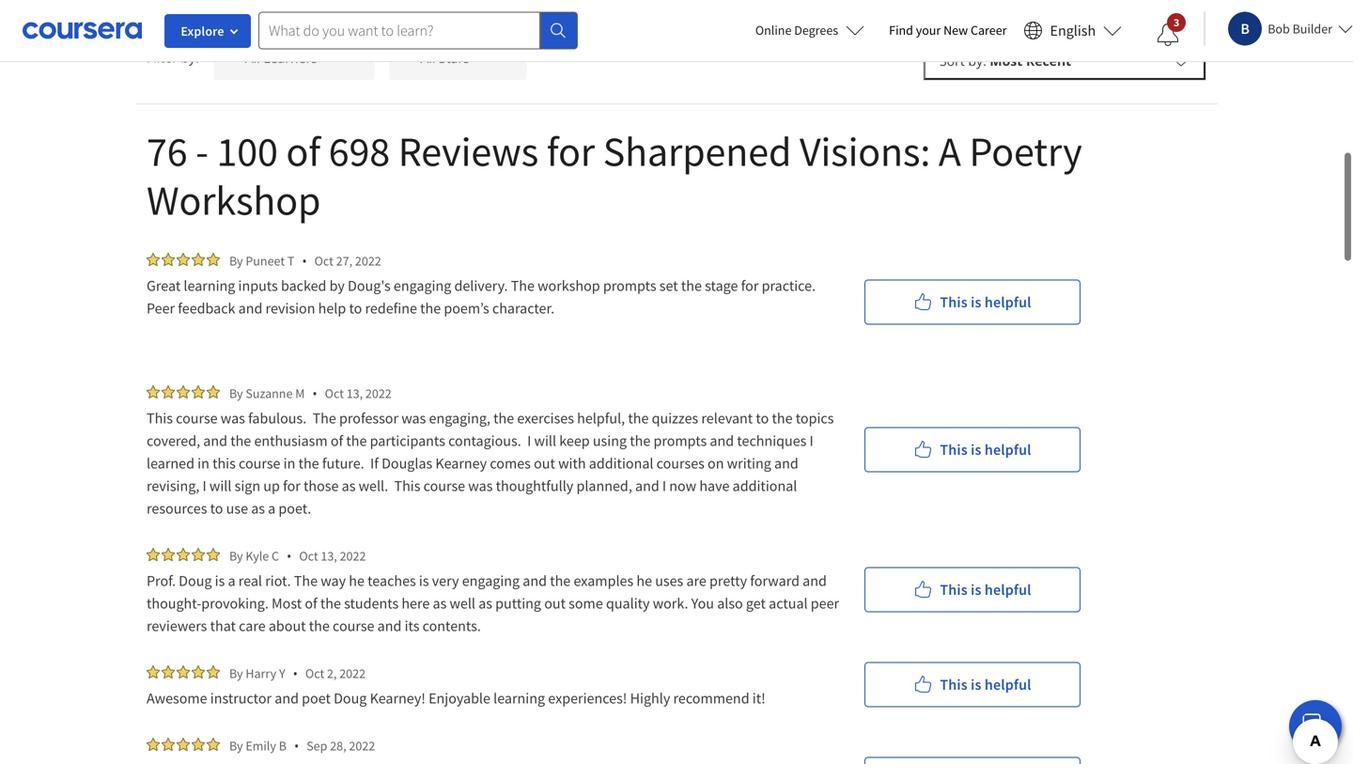Task type: vqa. For each thing, say whether or not it's contained in the screenshot.
delivery.
yes



Task type: describe. For each thing, give the bounding box(es) containing it.
provoking.
[[201, 594, 269, 613]]

by for instructor
[[229, 665, 243, 682]]

english button
[[1017, 0, 1130, 61]]

recommend
[[673, 689, 750, 708]]

workshop
[[538, 276, 600, 295]]

• for real
[[287, 547, 292, 565]]

all for all stars
[[421, 49, 436, 67]]

3 button
[[1142, 12, 1195, 57]]

experiences!
[[548, 689, 627, 708]]

quizzes
[[652, 409, 699, 428]]

the left poem's at top
[[420, 299, 441, 318]]

enjoyable
[[429, 689, 491, 708]]

of inside 76 - 100 of 698 reviews for sharpened visions: a poetry workshop
[[286, 125, 321, 177]]

2022 for doug's
[[355, 252, 381, 269]]

0 vertical spatial most
[[990, 52, 1023, 70]]

on
[[708, 454, 724, 473]]

the up the contagious.
[[494, 409, 514, 428]]

and down techniques
[[774, 454, 799, 473]]

this for great learning inputs backed by doug's engaging delivery. the workshop prompts set the stage for practice. peer feedback and revision help to redefine the poem's character.
[[940, 293, 968, 312]]

also
[[717, 594, 743, 613]]

the down way
[[320, 594, 341, 613]]

future.
[[322, 454, 364, 473]]

its
[[405, 617, 420, 635]]

m
[[295, 385, 305, 402]]

harry
[[246, 665, 276, 682]]

online
[[756, 22, 792, 39]]

of inside prof. doug is a real riot. the way he teaches is very engaging and the examples he uses are pretty forward and thought-provoking. most of the students here as well as putting out some quality work. you also get actual peer reviewers that care about the course and its contents.
[[305, 594, 317, 613]]

career
[[971, 22, 1007, 39]]

participants
[[370, 431, 445, 450]]

• for the
[[312, 384, 317, 402]]

by kyle c • oct 13, 2022
[[229, 547, 366, 565]]

i down "exercises"
[[527, 431, 531, 450]]

awesome
[[147, 689, 207, 708]]

this course was fabulous.  the professor was engaging, the exercises helpful, the quizzes relevant to the topics covered, and the enthusiasm of the participants contagious.  i will keep using the prompts and techniques i learned in this course in the future.  if douglas kearney comes out with additional courses on writing and revising, i will sign up for those as well.  this course was thoughtfully planned, and i now have additional resources to use as a poet.
[[147, 409, 837, 518]]

instructor
[[210, 689, 272, 708]]

y
[[279, 665, 285, 682]]

2 in from the left
[[284, 454, 295, 473]]

100
[[217, 125, 278, 177]]

for inside 76 - 100 of 698 reviews for sharpened visions: a poetry workshop
[[547, 125, 595, 177]]

inputs
[[238, 276, 278, 295]]

is for great learning inputs backed by doug's engaging delivery. the workshop prompts set the stage for practice. peer feedback and revision help to redefine the poem's character.
[[971, 293, 982, 312]]

a
[[939, 125, 961, 177]]

peer
[[811, 594, 839, 613]]

examples
[[574, 571, 634, 590]]

this is helpful button for awesome instructor and poet doug kearney! enjoyable learning experiences! highly recommend it!
[[865, 662, 1081, 707]]

to inside great learning inputs backed by doug's engaging delivery. the workshop prompts set the stage for practice. peer feedback and revision help to redefine the poem's character.
[[349, 299, 362, 318]]

work.
[[653, 594, 688, 613]]

the down professor
[[346, 431, 367, 450]]

and down relevant
[[710, 431, 734, 450]]

engaging inside prof. doug is a real riot. the way he teaches is very engaging and the examples he uses are pretty forward and thought-provoking. most of the students here as well as putting out some quality work. you also get actual peer reviewers that care about the course and its contents.
[[462, 571, 520, 590]]

prompts inside great learning inputs backed by doug's engaging delivery. the workshop prompts set the stage for practice. peer feedback and revision help to redefine the poem's character.
[[603, 276, 657, 295]]

and up peer
[[803, 571, 827, 590]]

• left sep
[[294, 737, 299, 755]]

up
[[263, 477, 280, 495]]

contagious.
[[448, 431, 521, 450]]

great
[[147, 276, 181, 295]]

and up "this"
[[203, 431, 227, 450]]

peer
[[147, 299, 175, 318]]

is for awesome instructor and poet doug kearney! enjoyable learning experiences! highly recommend it!
[[971, 675, 982, 694]]

the right using
[[630, 431, 651, 450]]

as right use
[[251, 499, 265, 518]]

enthusiasm
[[254, 431, 328, 450]]

teaches
[[368, 571, 416, 590]]

show notifications image
[[1157, 23, 1180, 46]]

with
[[558, 454, 586, 473]]

feedback
[[178, 299, 235, 318]]

76
[[147, 125, 188, 177]]

you
[[691, 594, 714, 613]]

topics
[[796, 409, 834, 428]]

this for this course was fabulous.  the professor was engaging, the exercises helpful, the quizzes relevant to the topics covered, and the enthusiasm of the participants contagious.  i will keep using the prompts and techniques i learned in this course in the future.  if douglas kearney comes out with additional courses on writing and revising, i will sign up for those as well.  this course was thoughtfully planned, and i now have additional resources to use as a poet.
[[940, 440, 968, 459]]

fabulous.
[[248, 409, 307, 428]]

sharpened
[[603, 125, 792, 177]]

awesome instructor and poet doug kearney! enjoyable learning experiences! highly recommend it!
[[147, 689, 769, 708]]

1 horizontal spatial was
[[402, 409, 426, 428]]

the inside prof. doug is a real riot. the way he teaches is very engaging and the examples he uses are pretty forward and thought-provoking. most of the students here as well as putting out some quality work. you also get actual peer reviewers that care about the course and its contents.
[[294, 571, 318, 590]]

1 in from the left
[[198, 454, 209, 473]]

reviews
[[398, 125, 539, 177]]

online degrees button
[[740, 9, 880, 51]]

this is helpful button for prof. doug is a real riot. the way he teaches is very engaging and the examples he uses are pretty forward and thought-provoking. most of the students here as well as putting out some quality work. you also get actual peer reviewers that care about the course and its contents.
[[865, 567, 1081, 612]]

by
[[330, 276, 345, 295]]

riot.
[[265, 571, 291, 590]]

by: for filter
[[181, 48, 199, 66]]

• for by
[[302, 252, 307, 270]]

0 horizontal spatial additional
[[589, 454, 654, 473]]

kearney
[[436, 454, 487, 473]]

now
[[669, 477, 697, 495]]

pretty
[[710, 571, 747, 590]]

by harry y • oct 2, 2022
[[229, 665, 366, 682]]

keep
[[559, 431, 590, 450]]

sep
[[307, 737, 327, 754]]

revising,
[[147, 477, 199, 495]]

is for this course was fabulous.  the professor was engaging, the exercises helpful, the quizzes relevant to the topics covered, and the enthusiasm of the participants contagious.  i will keep using the prompts and techniques i learned in this course in the future.  if douglas kearney comes out with additional courses on writing and revising, i will sign up for those as well.  this course was thoughtfully planned, and i now have additional resources to use as a poet.
[[971, 440, 982, 459]]

this is helpful button for this course was fabulous.  the professor was engaging, the exercises helpful, the quizzes relevant to the topics covered, and the enthusiasm of the participants contagious.  i will keep using the prompts and techniques i learned in this course in the future.  if douglas kearney comes out with additional courses on writing and revising, i will sign up for those as well.  this course was thoughtfully planned, and i now have additional resources to use as a poet.
[[865, 427, 1081, 472]]

covered,
[[147, 431, 200, 450]]

as left well
[[433, 594, 447, 613]]

-
[[196, 125, 208, 177]]

use
[[226, 499, 248, 518]]

the up those
[[298, 454, 319, 473]]

course up up
[[239, 454, 281, 473]]

douglas
[[382, 454, 433, 473]]

• for doug
[[293, 665, 298, 682]]

2 horizontal spatial to
[[756, 409, 769, 428]]

quality
[[606, 594, 650, 613]]

those
[[304, 477, 339, 495]]

by emily b • sep 28, 2022
[[229, 737, 375, 755]]

and inside great learning inputs backed by doug's engaging delivery. the workshop prompts set the stage for practice. peer feedback and revision help to redefine the poem's character.
[[238, 299, 263, 318]]

oct for doug
[[305, 665, 324, 682]]

find your new career link
[[880, 19, 1017, 42]]

3
[[1174, 15, 1180, 30]]

28,
[[330, 737, 346, 754]]

for inside this course was fabulous.  the professor was engaging, the exercises helpful, the quizzes relevant to the topics covered, and the enthusiasm of the participants contagious.  i will keep using the prompts and techniques i learned in this course in the future.  if douglas kearney comes out with additional courses on writing and revising, i will sign up for those as well.  this course was thoughtfully planned, and i now have additional resources to use as a poet.
[[283, 477, 301, 495]]

your
[[916, 22, 941, 39]]

by for course
[[229, 385, 243, 402]]

the inside this course was fabulous.  the professor was engaging, the exercises helpful, the quizzes relevant to the topics covered, and the enthusiasm of the participants contagious.  i will keep using the prompts and techniques i learned in this course in the future.  if douglas kearney comes out with additional courses on writing and revising, i will sign up for those as well.  this course was thoughtfully planned, and i now have additional resources to use as a poet.
[[313, 409, 336, 428]]

the left quizzes
[[628, 409, 649, 428]]

it!
[[753, 689, 766, 708]]

all learners button
[[214, 35, 375, 80]]

by inside 'by emily b • sep 28, 2022'
[[229, 737, 243, 754]]

1 horizontal spatial chevron down image
[[1173, 54, 1190, 71]]

by suzanne m • oct 13, 2022
[[229, 384, 392, 402]]

i down topics
[[810, 431, 814, 450]]

using
[[593, 431, 627, 450]]

1 vertical spatial will
[[209, 477, 232, 495]]

planned,
[[577, 477, 632, 495]]

by puneet t • oct 27, 2022
[[229, 252, 381, 270]]

comes
[[490, 454, 531, 473]]

helpful for awesome instructor and poet doug kearney! enjoyable learning experiences! highly recommend it!
[[985, 675, 1032, 694]]

builder
[[1293, 20, 1333, 37]]

resources
[[147, 499, 207, 518]]

out inside this course was fabulous.  the professor was engaging, the exercises helpful, the quizzes relevant to the topics covered, and the enthusiasm of the participants contagious.  i will keep using the prompts and techniques i learned in this course in the future.  if douglas kearney comes out with additional courses on writing and revising, i will sign up for those as well.  this course was thoughtfully planned, and i now have additional resources to use as a poet.
[[534, 454, 555, 473]]

76 - 100 of 698 reviews for sharpened visions: a poetry workshop
[[147, 125, 1082, 226]]

helpful for great learning inputs backed by doug's engaging delivery. the workshop prompts set the stage for practice. peer feedback and revision help to redefine the poem's character.
[[985, 293, 1032, 312]]

sort by: most recent
[[940, 52, 1072, 70]]

by for learning
[[229, 252, 243, 269]]

kearney!
[[370, 689, 426, 708]]

care
[[239, 617, 266, 635]]

kyle
[[246, 547, 269, 564]]



Task type: locate. For each thing, give the bounding box(es) containing it.
here
[[402, 594, 430, 613]]

filter
[[147, 48, 177, 66]]

all inside 'button'
[[245, 49, 260, 67]]

in left "this"
[[198, 454, 209, 473]]

2022 up way
[[340, 547, 366, 564]]

english
[[1050, 21, 1096, 40]]

revision
[[266, 299, 315, 318]]

2 vertical spatial for
[[283, 477, 301, 495]]

and up putting
[[523, 571, 547, 590]]

the up techniques
[[772, 409, 793, 428]]

1 by from the top
[[229, 252, 243, 269]]

for inside great learning inputs backed by doug's engaging delivery. the workshop prompts set the stage for practice. peer feedback and revision help to redefine the poem's character.
[[741, 276, 759, 295]]

2022 inside by puneet t • oct 27, 2022
[[355, 252, 381, 269]]

all inside button
[[421, 49, 436, 67]]

0 vertical spatial of
[[286, 125, 321, 177]]

the up the character.
[[511, 276, 535, 295]]

1 horizontal spatial engaging
[[462, 571, 520, 590]]

course down kearney
[[424, 477, 465, 495]]

this for awesome instructor and poet doug kearney! enjoyable learning experiences! highly recommend it!
[[940, 675, 968, 694]]

was down kearney
[[468, 477, 493, 495]]

additional down using
[[589, 454, 654, 473]]

thought-
[[147, 594, 201, 613]]

the up "this"
[[230, 431, 251, 450]]

1 vertical spatial out
[[544, 594, 566, 613]]

a left real
[[228, 571, 236, 590]]

oct inside by puneet t • oct 27, 2022
[[315, 252, 334, 269]]

of left 698
[[286, 125, 321, 177]]

all left stars at the top of the page
[[421, 49, 436, 67]]

1 he from the left
[[349, 571, 365, 590]]

sort
[[940, 52, 965, 70]]

by inside by suzanne m • oct 13, 2022
[[229, 385, 243, 402]]

is for prof. doug is a real riot. the way he teaches is very engaging and the examples he uses are pretty forward and thought-provoking. most of the students here as well as putting out some quality work. you also get actual peer reviewers that care about the course and its contents.
[[971, 580, 982, 599]]

0 horizontal spatial learning
[[184, 276, 235, 295]]

thoughtfully
[[496, 477, 574, 495]]

27,
[[336, 252, 353, 269]]

13, up way
[[321, 547, 337, 564]]

online degrees
[[756, 22, 839, 39]]

c
[[272, 547, 279, 564]]

was left the fabulous.
[[221, 409, 245, 428]]

find
[[889, 22, 914, 39]]

engaging up redefine
[[394, 276, 451, 295]]

oct for the
[[325, 385, 344, 402]]

all learners
[[245, 49, 318, 67]]

prompts up courses
[[654, 431, 707, 450]]

• right t
[[302, 252, 307, 270]]

engaging,
[[429, 409, 491, 428]]

oct for by
[[315, 252, 334, 269]]

out inside prof. doug is a real riot. the way he teaches is very engaging and the examples he uses are pretty forward and thought-provoking. most of the students here as well as putting out some quality work. you also get actual peer reviewers that care about the course and its contents.
[[544, 594, 566, 613]]

• right m
[[312, 384, 317, 402]]

0 horizontal spatial 13,
[[321, 547, 337, 564]]

stars
[[439, 49, 470, 67]]

What do you want to learn? text field
[[258, 12, 540, 49]]

for
[[547, 125, 595, 177], [741, 276, 759, 295], [283, 477, 301, 495]]

1 horizontal spatial most
[[990, 52, 1023, 70]]

as down future.
[[342, 477, 356, 495]]

chevron down image
[[479, 49, 496, 66]]

all for all learners
[[245, 49, 260, 67]]

1 vertical spatial to
[[756, 409, 769, 428]]

• right y
[[293, 665, 298, 682]]

filled star image
[[177, 385, 190, 399], [147, 548, 160, 561], [162, 548, 175, 561], [192, 548, 205, 561], [147, 665, 160, 679], [177, 665, 190, 679], [147, 738, 160, 751], [162, 738, 175, 751], [207, 738, 220, 751]]

2 vertical spatial to
[[210, 499, 223, 518]]

about
[[269, 617, 306, 635]]

3 this is helpful button from the top
[[865, 567, 1081, 612]]

and left its
[[378, 617, 402, 635]]

1 horizontal spatial for
[[547, 125, 595, 177]]

by left suzanne
[[229, 385, 243, 402]]

1 horizontal spatial a
[[268, 499, 276, 518]]

2022 inside by kyle c • oct 13, 2022
[[340, 547, 366, 564]]

in down enthusiasm
[[284, 454, 295, 473]]

doug down 2,
[[334, 689, 367, 708]]

0 horizontal spatial he
[[349, 571, 365, 590]]

0 horizontal spatial was
[[221, 409, 245, 428]]

0 horizontal spatial most
[[272, 594, 302, 613]]

this is helpful for prof. doug is a real riot. the way he teaches is very engaging and the examples he uses are pretty forward and thought-provoking. most of the students here as well as putting out some quality work. you also get actual peer reviewers that care about the course and its contents.
[[940, 580, 1032, 599]]

oct left 27,
[[315, 252, 334, 269]]

1 vertical spatial additional
[[733, 477, 797, 495]]

2022 inside by suzanne m • oct 13, 2022
[[366, 385, 392, 402]]

courses
[[657, 454, 705, 473]]

1 horizontal spatial he
[[637, 571, 652, 590]]

a inside this course was fabulous.  the professor was engaging, the exercises helpful, the quizzes relevant to the topics covered, and the enthusiasm of the participants contagious.  i will keep using the prompts and techniques i learned in this course in the future.  if douglas kearney comes out with additional courses on writing and revising, i will sign up for those as well.  this course was thoughtfully planned, and i now have additional resources to use as a poet.
[[268, 499, 276, 518]]

poem's
[[444, 299, 489, 318]]

0 horizontal spatial all
[[245, 49, 260, 67]]

698
[[329, 125, 390, 177]]

2 he from the left
[[637, 571, 652, 590]]

1 vertical spatial the
[[313, 409, 336, 428]]

13, inside by suzanne m • oct 13, 2022
[[347, 385, 363, 402]]

by:
[[181, 48, 199, 66], [968, 52, 987, 70]]

0 horizontal spatial for
[[283, 477, 301, 495]]

2022 right 28,
[[349, 737, 375, 754]]

1 vertical spatial of
[[331, 431, 343, 450]]

0 vertical spatial will
[[534, 431, 556, 450]]

by left kyle
[[229, 547, 243, 564]]

1 all from the left
[[245, 49, 260, 67]]

2 horizontal spatial for
[[741, 276, 759, 295]]

0 vertical spatial to
[[349, 299, 362, 318]]

by: right filter
[[181, 48, 199, 66]]

None search field
[[258, 12, 578, 49]]

all
[[245, 49, 260, 67], [421, 49, 436, 67]]

forward
[[750, 571, 800, 590]]

as right well
[[479, 594, 492, 613]]

he right way
[[349, 571, 365, 590]]

1 horizontal spatial by:
[[968, 52, 987, 70]]

course down students
[[333, 617, 375, 635]]

oct right m
[[325, 385, 344, 402]]

1 horizontal spatial to
[[349, 299, 362, 318]]

the down by kyle c • oct 13, 2022
[[294, 571, 318, 590]]

and down y
[[275, 689, 299, 708]]

the up some
[[550, 571, 571, 590]]

by for doug
[[229, 547, 243, 564]]

course inside prof. doug is a real riot. the way he teaches is very engaging and the examples he uses are pretty forward and thought-provoking. most of the students here as well as putting out some quality work. you also get actual peer reviewers that care about the course and its contents.
[[333, 617, 375, 635]]

chevron down image inside all learners 'button'
[[327, 49, 343, 66]]

out
[[534, 454, 555, 473], [544, 594, 566, 613]]

help
[[318, 299, 346, 318]]

0 vertical spatial the
[[511, 276, 535, 295]]

oct inside by suzanne m • oct 13, 2022
[[325, 385, 344, 402]]

some
[[569, 594, 603, 613]]

1 vertical spatial doug
[[334, 689, 367, 708]]

3 helpful from the top
[[985, 580, 1032, 599]]

suzanne
[[246, 385, 293, 402]]

chevron down image
[[327, 49, 343, 66], [1173, 54, 1190, 71]]

chevron down image down show notifications icon
[[1173, 54, 1190, 71]]

2 this is helpful from the top
[[940, 440, 1032, 459]]

all left learners
[[245, 49, 260, 67]]

1 vertical spatial 13,
[[321, 547, 337, 564]]

0 vertical spatial engaging
[[394, 276, 451, 295]]

2 all from the left
[[421, 49, 436, 67]]

this is helpful for awesome instructor and poet doug kearney! enjoyable learning experiences! highly recommend it!
[[940, 675, 1032, 694]]

b right emily
[[279, 737, 287, 754]]

this is helpful button for great learning inputs backed by doug's engaging delivery. the workshop prompts set the stage for practice. peer feedback and revision help to redefine the poem's character.
[[865, 280, 1081, 325]]

this is helpful
[[940, 293, 1032, 312], [940, 440, 1032, 459], [940, 580, 1032, 599], [940, 675, 1032, 694]]

the right about
[[309, 617, 330, 635]]

of up future.
[[331, 431, 343, 450]]

1 horizontal spatial all
[[421, 49, 436, 67]]

1 horizontal spatial doug
[[334, 689, 367, 708]]

1 horizontal spatial in
[[284, 454, 295, 473]]

4 by from the top
[[229, 665, 243, 682]]

he
[[349, 571, 365, 590], [637, 571, 652, 590]]

helpful for prof. doug is a real riot. the way he teaches is very engaging and the examples he uses are pretty forward and thought-provoking. most of the students here as well as putting out some quality work. you also get actual peer reviewers that care about the course and its contents.
[[985, 580, 1032, 599]]

0 horizontal spatial in
[[198, 454, 209, 473]]

• right c
[[287, 547, 292, 565]]

oct inside by harry y • oct 2, 2022
[[305, 665, 324, 682]]

bob
[[1268, 20, 1290, 37]]

engaging up putting
[[462, 571, 520, 590]]

13, for riot.
[[321, 547, 337, 564]]

1 horizontal spatial will
[[534, 431, 556, 450]]

chat with us image
[[1301, 711, 1331, 742]]

a inside prof. doug is a real riot. the way he teaches is very engaging and the examples he uses are pretty forward and thought-provoking. most of the students here as well as putting out some quality work. you also get actual peer reviewers that care about the course and its contents.
[[228, 571, 236, 590]]

writing
[[727, 454, 771, 473]]

prompts left the set
[[603, 276, 657, 295]]

highly
[[630, 689, 670, 708]]

0 horizontal spatial will
[[209, 477, 232, 495]]

most inside prof. doug is a real riot. the way he teaches is very engaging and the examples he uses are pretty forward and thought-provoking. most of the students here as well as putting out some quality work. you also get actual peer reviewers that care about the course and its contents.
[[272, 594, 302, 613]]

by: for sort
[[968, 52, 987, 70]]

degrees
[[794, 22, 839, 39]]

2022 for kearney!
[[339, 665, 366, 682]]

0 horizontal spatial doug
[[179, 571, 212, 590]]

2022
[[355, 252, 381, 269], [366, 385, 392, 402], [340, 547, 366, 564], [339, 665, 366, 682], [349, 737, 375, 754]]

2 by from the top
[[229, 385, 243, 402]]

course up covered,
[[176, 409, 218, 428]]

filter by:
[[147, 48, 199, 66]]

0 vertical spatial prompts
[[603, 276, 657, 295]]

2 this is helpful button from the top
[[865, 427, 1081, 472]]

2022 for professor
[[366, 385, 392, 402]]

4 this is helpful button from the top
[[865, 662, 1081, 707]]

was up "participants"
[[402, 409, 426, 428]]

and left the now
[[635, 477, 660, 495]]

0 vertical spatial doug
[[179, 571, 212, 590]]

2022 right 2,
[[339, 665, 366, 682]]

he left uses
[[637, 571, 652, 590]]

0 horizontal spatial chevron down image
[[327, 49, 343, 66]]

most up about
[[272, 594, 302, 613]]

additional
[[589, 454, 654, 473], [733, 477, 797, 495]]

will down "this"
[[209, 477, 232, 495]]

uses
[[655, 571, 684, 590]]

0 horizontal spatial to
[[210, 499, 223, 518]]

i left the now
[[663, 477, 666, 495]]

workshop
[[147, 174, 321, 226]]

13, inside by kyle c • oct 13, 2022
[[321, 547, 337, 564]]

1 vertical spatial engaging
[[462, 571, 520, 590]]

coursera image
[[23, 15, 142, 45]]

by left emily
[[229, 737, 243, 754]]

of inside this course was fabulous.  the professor was engaging, the exercises helpful, the quizzes relevant to the topics covered, and the enthusiasm of the participants contagious.  i will keep using the prompts and techniques i learned in this course in the future.  if douglas kearney comes out with additional courses on writing and revising, i will sign up for those as well.  this course was thoughtfully planned, and i now have additional resources to use as a poet.
[[331, 431, 343, 450]]

students
[[344, 594, 399, 613]]

character.
[[492, 299, 555, 318]]

2,
[[327, 665, 337, 682]]

this for prof. doug is a real riot. the way he teaches is very engaging and the examples he uses are pretty forward and thought-provoking. most of the students here as well as putting out some quality work. you also get actual peer reviewers that care about the course and its contents.
[[940, 580, 968, 599]]

new
[[944, 22, 968, 39]]

learning inside great learning inputs backed by doug's engaging delivery. the workshop prompts set the stage for practice. peer feedback and revision help to redefine the poem's character.
[[184, 276, 235, 295]]

0 vertical spatial b
[[1241, 19, 1250, 38]]

a down up
[[268, 499, 276, 518]]

0 vertical spatial learning
[[184, 276, 235, 295]]

0 horizontal spatial a
[[228, 571, 236, 590]]

0 vertical spatial out
[[534, 454, 555, 473]]

to up techniques
[[756, 409, 769, 428]]

2 horizontal spatial was
[[468, 477, 493, 495]]

1 vertical spatial learning
[[494, 689, 545, 708]]

this is helpful for great learning inputs backed by doug's engaging delivery. the workshop prompts set the stage for practice. peer feedback and revision help to redefine the poem's character.
[[940, 293, 1032, 312]]

puneet
[[246, 252, 285, 269]]

the
[[511, 276, 535, 295], [313, 409, 336, 428], [294, 571, 318, 590]]

0 vertical spatial additional
[[589, 454, 654, 473]]

most down career
[[990, 52, 1023, 70]]

bob builder
[[1268, 20, 1333, 37]]

all stars
[[421, 49, 470, 67]]

2 helpful from the top
[[985, 440, 1032, 459]]

as
[[342, 477, 356, 495], [251, 499, 265, 518], [433, 594, 447, 613], [479, 594, 492, 613]]

explore
[[181, 23, 224, 39]]

1 this is helpful button from the top
[[865, 280, 1081, 325]]

the right the set
[[681, 276, 702, 295]]

1 vertical spatial a
[[228, 571, 236, 590]]

by: right sort
[[968, 52, 987, 70]]

1 horizontal spatial additional
[[733, 477, 797, 495]]

chevron down image right learners
[[327, 49, 343, 66]]

0 horizontal spatial by:
[[181, 48, 199, 66]]

13, for professor
[[347, 385, 363, 402]]

contents.
[[423, 617, 481, 635]]

helpful for this course was fabulous.  the professor was engaging, the exercises helpful, the quizzes relevant to the topics covered, and the enthusiasm of the participants contagious.  i will keep using the prompts and techniques i learned in this course in the future.  if douglas kearney comes out with additional courses on writing and revising, i will sign up for those as well.  this course was thoughtfully planned, and i now have additional resources to use as a poet.
[[985, 440, 1032, 459]]

helpful
[[985, 293, 1032, 312], [985, 440, 1032, 459], [985, 580, 1032, 599], [985, 675, 1032, 694]]

0 vertical spatial for
[[547, 125, 595, 177]]

by inside by harry y • oct 2, 2022
[[229, 665, 243, 682]]

b inside 'by emily b • sep 28, 2022'
[[279, 737, 287, 754]]

2022 for riot.
[[340, 547, 366, 564]]

if
[[370, 454, 379, 473]]

1 vertical spatial most
[[272, 594, 302, 613]]

a
[[268, 499, 276, 518], [228, 571, 236, 590]]

visions:
[[800, 125, 931, 177]]

1 vertical spatial prompts
[[654, 431, 707, 450]]

this is helpful for this course was fabulous.  the professor was engaging, the exercises helpful, the quizzes relevant to the topics covered, and the enthusiasm of the participants contagious.  i will keep using the prompts and techniques i learned in this course in the future.  if douglas kearney comes out with additional courses on writing and revising, i will sign up for those as well.  this course was thoughtfully planned, and i now have additional resources to use as a poet.
[[940, 440, 1032, 459]]

doug up thought-
[[179, 571, 212, 590]]

out up thoughtfully
[[534, 454, 555, 473]]

1 horizontal spatial b
[[1241, 19, 1250, 38]]

most
[[990, 52, 1023, 70], [272, 594, 302, 613]]

3 by from the top
[[229, 547, 243, 564]]

prompts inside this course was fabulous.  the professor was engaging, the exercises helpful, the quizzes relevant to the topics covered, and the enthusiasm of the participants contagious.  i will keep using the prompts and techniques i learned in this course in the future.  if douglas kearney comes out with additional courses on writing and revising, i will sign up for those as well.  this course was thoughtfully planned, and i now have additional resources to use as a poet.
[[654, 431, 707, 450]]

to left use
[[210, 499, 223, 518]]

learning up feedback
[[184, 276, 235, 295]]

find your new career
[[889, 22, 1007, 39]]

1 vertical spatial b
[[279, 737, 287, 754]]

4 helpful from the top
[[985, 675, 1032, 694]]

i right revising,
[[203, 477, 206, 495]]

2022 right 27,
[[355, 252, 381, 269]]

learning right enjoyable
[[494, 689, 545, 708]]

of up about
[[305, 594, 317, 613]]

by left the harry
[[229, 665, 243, 682]]

0 vertical spatial a
[[268, 499, 276, 518]]

have
[[700, 477, 730, 495]]

will down "exercises"
[[534, 431, 556, 450]]

to right help
[[349, 299, 362, 318]]

0 vertical spatial 13,
[[347, 385, 363, 402]]

2022 up professor
[[366, 385, 392, 402]]

doug inside prof. doug is a real riot. the way he teaches is very engaging and the examples he uses are pretty forward and thought-provoking. most of the students here as well as putting out some quality work. you also get actual peer reviewers that care about the course and its contents.
[[179, 571, 212, 590]]

•
[[302, 252, 307, 270], [312, 384, 317, 402], [287, 547, 292, 565], [293, 665, 298, 682], [294, 737, 299, 755]]

the down by suzanne m • oct 13, 2022
[[313, 409, 336, 428]]

2022 inside by harry y • oct 2, 2022
[[339, 665, 366, 682]]

1 vertical spatial for
[[741, 276, 759, 295]]

backed
[[281, 276, 327, 295]]

out left some
[[544, 594, 566, 613]]

oct inside by kyle c • oct 13, 2022
[[299, 547, 318, 564]]

2 vertical spatial the
[[294, 571, 318, 590]]

real
[[239, 571, 262, 590]]

redefine
[[365, 299, 417, 318]]

additional down "writing"
[[733, 477, 797, 495]]

this
[[212, 454, 236, 473]]

3 this is helpful from the top
[[940, 580, 1032, 599]]

learned
[[147, 454, 195, 473]]

filled star image
[[147, 253, 160, 266], [162, 253, 175, 266], [177, 253, 190, 266], [192, 253, 205, 266], [207, 253, 220, 266], [147, 385, 160, 399], [162, 385, 175, 399], [192, 385, 205, 399], [207, 385, 220, 399], [177, 548, 190, 561], [207, 548, 220, 561], [162, 665, 175, 679], [192, 665, 205, 679], [207, 665, 220, 679], [177, 738, 190, 751], [192, 738, 205, 751]]

the inside great learning inputs backed by doug's engaging delivery. the workshop prompts set the stage for practice. peer feedback and revision help to redefine the poem's character.
[[511, 276, 535, 295]]

1 horizontal spatial 13,
[[347, 385, 363, 402]]

1 this is helpful from the top
[[940, 293, 1032, 312]]

4 this is helpful from the top
[[940, 675, 1032, 694]]

by left "puneet"
[[229, 252, 243, 269]]

2 vertical spatial of
[[305, 594, 317, 613]]

the
[[681, 276, 702, 295], [420, 299, 441, 318], [494, 409, 514, 428], [628, 409, 649, 428], [772, 409, 793, 428], [230, 431, 251, 450], [346, 431, 367, 450], [630, 431, 651, 450], [298, 454, 319, 473], [550, 571, 571, 590], [320, 594, 341, 613], [309, 617, 330, 635]]

oct for real
[[299, 547, 318, 564]]

b left bob
[[1241, 19, 1250, 38]]

1 helpful from the top
[[985, 293, 1032, 312]]

and down inputs
[[238, 299, 263, 318]]

doug's
[[348, 276, 391, 295]]

engaging inside great learning inputs backed by doug's engaging delivery. the workshop prompts set the stage for practice. peer feedback and revision help to redefine the poem's character.
[[394, 276, 451, 295]]

1 horizontal spatial learning
[[494, 689, 545, 708]]

oct left 2,
[[305, 665, 324, 682]]

poet
[[302, 689, 331, 708]]

by inside by kyle c • oct 13, 2022
[[229, 547, 243, 564]]

oct right c
[[299, 547, 318, 564]]

13, up professor
[[347, 385, 363, 402]]

by inside by puneet t • oct 27, 2022
[[229, 252, 243, 269]]

putting
[[495, 594, 541, 613]]

5 by from the top
[[229, 737, 243, 754]]

b
[[1241, 19, 1250, 38], [279, 737, 287, 754]]

0 horizontal spatial b
[[279, 737, 287, 754]]

2022 inside 'by emily b • sep 28, 2022'
[[349, 737, 375, 754]]

0 horizontal spatial engaging
[[394, 276, 451, 295]]

helpful,
[[577, 409, 625, 428]]

oct
[[315, 252, 334, 269], [325, 385, 344, 402], [299, 547, 318, 564], [305, 665, 324, 682]]

explore button
[[164, 14, 251, 48]]



